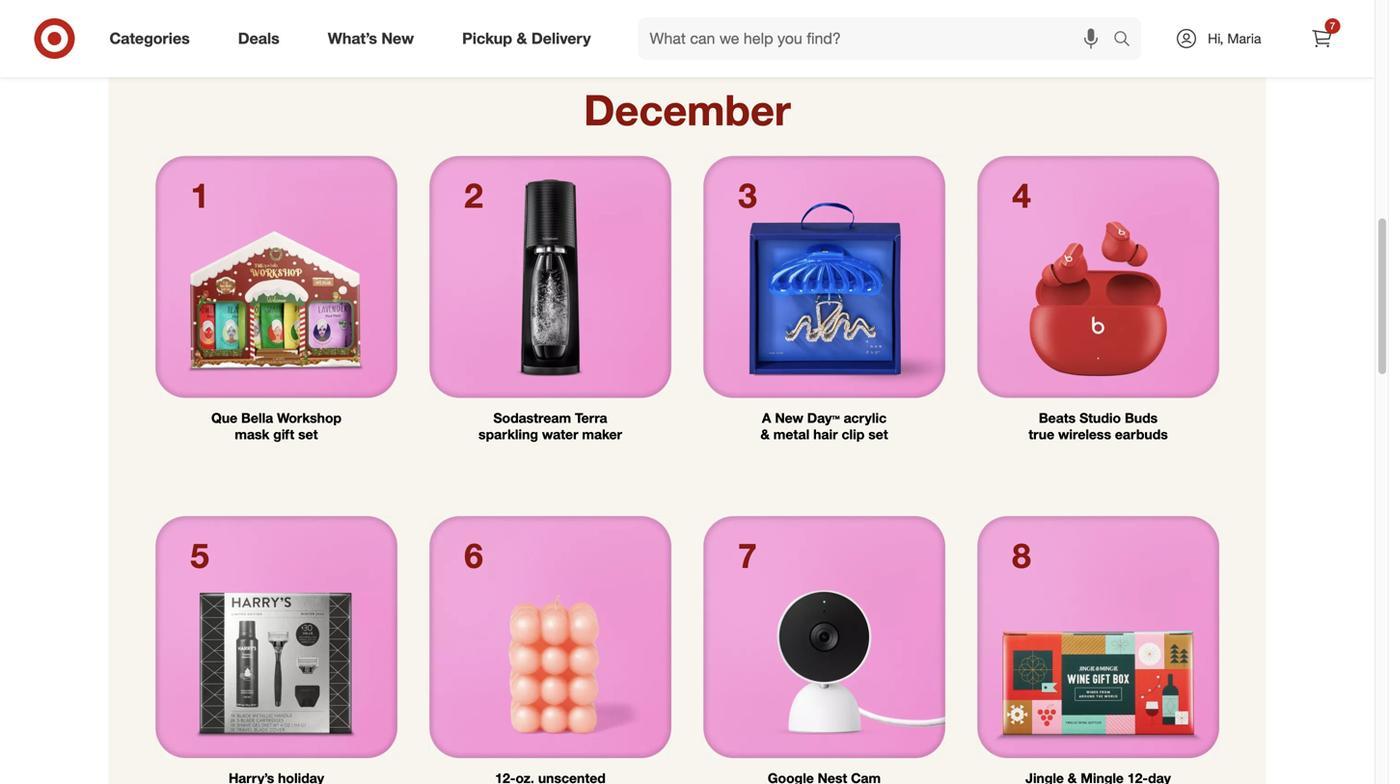 Task type: vqa. For each thing, say whether or not it's contained in the screenshot.


Task type: describe. For each thing, give the bounding box(es) containing it.
pickup & delivery
[[462, 29, 591, 48]]

1 horizontal spatial 7
[[1331, 20, 1336, 32]]

wireless
[[1059, 426, 1112, 443]]

buds
[[1125, 410, 1158, 427]]

0 horizontal spatial 7
[[739, 535, 757, 577]]

What can we help you find? suggestions appear below search field
[[638, 17, 1119, 60]]

earbuds
[[1115, 426, 1168, 443]]

2
[[464, 175, 483, 216]]

a
[[762, 410, 772, 427]]

deals
[[238, 29, 280, 48]]

beats studio buds true wireless earbuds
[[1029, 410, 1168, 443]]

true
[[1029, 426, 1055, 443]]

pickup & delivery link
[[446, 17, 615, 60]]

que bella workshop mask gift set
[[211, 410, 342, 443]]

sparkling
[[479, 426, 538, 443]]

new for what's
[[382, 29, 414, 48]]

search
[[1105, 31, 1152, 50]]

a new day™ acrylic & metal hair clip set
[[761, 410, 888, 443]]

search button
[[1105, 17, 1152, 64]]

gift
[[273, 426, 295, 443]]

sodastream terra sparkling water maker
[[479, 410, 622, 443]]

8 link
[[962, 501, 1236, 785]]

hair
[[814, 426, 838, 443]]

set inside a new day™ acrylic & metal hair clip set
[[869, 426, 888, 443]]

hi, maria
[[1208, 30, 1262, 47]]

maria
[[1228, 30, 1262, 47]]

& inside a new day™ acrylic & metal hair clip set
[[761, 426, 770, 443]]

beats
[[1039, 410, 1076, 427]]

terra
[[575, 410, 608, 427]]

water
[[542, 426, 579, 443]]

5
[[190, 535, 209, 577]]



Task type: locate. For each thing, give the bounding box(es) containing it.
0 vertical spatial 7 link
[[1301, 17, 1344, 60]]

7
[[1331, 20, 1336, 32], [739, 535, 757, 577]]

0 vertical spatial &
[[517, 29, 527, 48]]

& right pickup
[[517, 29, 527, 48]]

deals link
[[222, 17, 304, 60]]

new
[[382, 29, 414, 48], [775, 410, 804, 427]]

7 link
[[1301, 17, 1344, 60], [688, 501, 962, 785]]

0 horizontal spatial &
[[517, 29, 527, 48]]

1 horizontal spatial set
[[869, 426, 888, 443]]

0 horizontal spatial 7 link
[[688, 501, 962, 785]]

1 vertical spatial &
[[761, 426, 770, 443]]

december
[[584, 84, 791, 135]]

new inside a new day™ acrylic & metal hair clip set
[[775, 410, 804, 427]]

new right a at the bottom right of the page
[[775, 410, 804, 427]]

mask
[[235, 426, 270, 443]]

1 horizontal spatial new
[[775, 410, 804, 427]]

set
[[298, 426, 318, 443], [869, 426, 888, 443]]

new right the what's
[[382, 29, 414, 48]]

1 horizontal spatial &
[[761, 426, 770, 443]]

1 set from the left
[[298, 426, 318, 443]]

&
[[517, 29, 527, 48], [761, 426, 770, 443]]

bella
[[241, 410, 273, 427]]

workshop
[[277, 410, 342, 427]]

0 vertical spatial new
[[382, 29, 414, 48]]

hi,
[[1208, 30, 1224, 47]]

day™
[[808, 410, 840, 427]]

acrylic
[[844, 410, 887, 427]]

4
[[1013, 175, 1031, 216]]

6 link
[[414, 501, 688, 785]]

sodastream
[[494, 410, 571, 427]]

set right the clip
[[869, 426, 888, 443]]

6
[[464, 535, 483, 577]]

new for a
[[775, 410, 804, 427]]

set inside que bella workshop mask gift set
[[298, 426, 318, 443]]

categories link
[[93, 17, 214, 60]]

delivery
[[532, 29, 591, 48]]

set right gift
[[298, 426, 318, 443]]

1
[[190, 175, 209, 216]]

1 vertical spatial new
[[775, 410, 804, 427]]

0 vertical spatial 7
[[1331, 20, 1336, 32]]

8
[[1013, 535, 1031, 577]]

what's
[[328, 29, 377, 48]]

1 vertical spatial 7 link
[[688, 501, 962, 785]]

studio
[[1080, 410, 1121, 427]]

5 link
[[139, 501, 414, 785]]

0 horizontal spatial new
[[382, 29, 414, 48]]

categories
[[110, 29, 190, 48]]

what's new
[[328, 29, 414, 48]]

1 horizontal spatial 7 link
[[1301, 17, 1344, 60]]

pickup
[[462, 29, 512, 48]]

0 horizontal spatial set
[[298, 426, 318, 443]]

maker
[[582, 426, 622, 443]]

what's new link
[[311, 17, 438, 60]]

que
[[211, 410, 238, 427]]

clip
[[842, 426, 865, 443]]

3
[[739, 175, 757, 216]]

metal
[[774, 426, 810, 443]]

1 vertical spatial 7
[[739, 535, 757, 577]]

2 set from the left
[[869, 426, 888, 443]]

& left metal
[[761, 426, 770, 443]]



